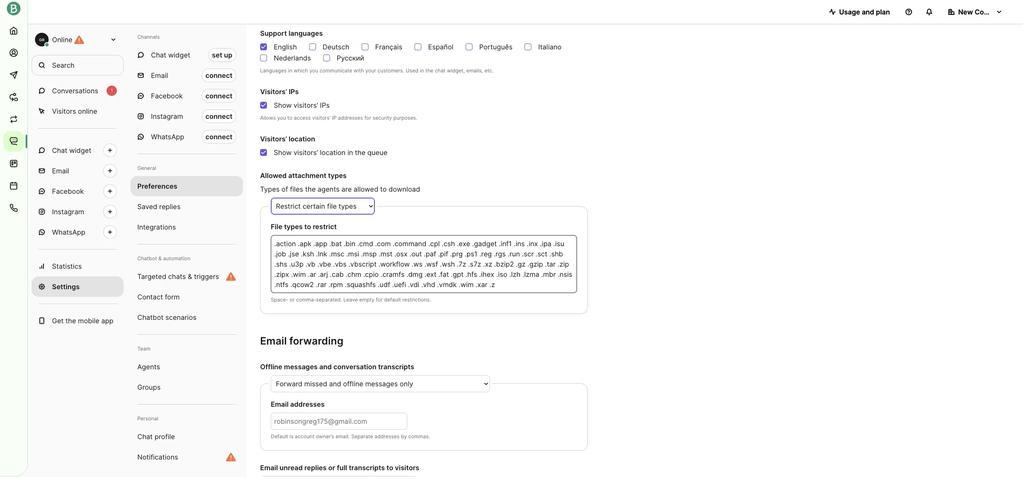 Task type: vqa. For each thing, say whether or not it's contained in the screenshot.
the right addresses
yes



Task type: locate. For each thing, give the bounding box(es) containing it.
visitors' for show visitors' ips
[[260, 87, 287, 96]]

location
[[289, 135, 315, 143], [320, 148, 346, 157]]

1 horizontal spatial or
[[328, 464, 335, 473]]

widget up the email link
[[69, 146, 91, 155]]

chat widget down channels
[[151, 51, 190, 59]]

2 vertical spatial visitors'
[[294, 148, 318, 157]]

0 vertical spatial instagram
[[151, 112, 183, 121]]

1 vertical spatial for
[[376, 297, 383, 304]]

facebook
[[151, 92, 183, 100], [52, 187, 84, 196]]

2 horizontal spatial in
[[420, 67, 424, 74]]

русский
[[337, 54, 364, 62]]

português
[[479, 43, 513, 51]]

to left "access"
[[288, 115, 292, 121]]

targeted chats & triggers link
[[131, 267, 243, 287]]

0 horizontal spatial for
[[365, 115, 371, 121]]

email up default
[[271, 400, 289, 409]]

show down visitors' ips
[[274, 101, 292, 110]]

1 show from the top
[[274, 101, 292, 110]]

0 vertical spatial chat
[[151, 51, 166, 59]]

addresses
[[338, 115, 363, 121], [290, 400, 325, 409], [375, 434, 400, 440]]

integrations
[[137, 223, 176, 232]]

whatsapp
[[151, 133, 184, 141], [52, 228, 85, 237]]

whatsapp down instagram link
[[52, 228, 85, 237]]

email up offline
[[260, 336, 287, 348]]

chatbot up targeted on the bottom
[[137, 256, 157, 262]]

3 connect from the top
[[206, 112, 233, 121]]

the right the files
[[305, 185, 316, 194]]

allowed attachment types
[[260, 172, 347, 180]]

1 chatbot from the top
[[137, 256, 157, 262]]

show visitors' location in the queue
[[274, 148, 388, 157]]

1
[[111, 87, 113, 94]]

1 vertical spatial and
[[320, 363, 332, 371]]

in right used
[[420, 67, 424, 74]]

to right allowed
[[380, 185, 387, 194]]

whatsapp up the general
[[151, 133, 184, 141]]

email down channels
[[151, 71, 168, 80]]

1 horizontal spatial you
[[310, 67, 318, 74]]

and
[[862, 8, 875, 16], [320, 363, 332, 371]]

etc.
[[485, 67, 494, 74]]

0 horizontal spatial types
[[284, 223, 303, 231]]

default is account owner's email. separate addresses by commas.
[[271, 434, 430, 440]]

location down "access"
[[289, 135, 315, 143]]

1 visitors' from the top
[[260, 87, 287, 96]]

visitors'
[[294, 101, 318, 110], [312, 115, 331, 121], [294, 148, 318, 157]]

0 vertical spatial and
[[862, 8, 875, 16]]

to
[[288, 115, 292, 121], [380, 185, 387, 194], [305, 223, 311, 231], [387, 464, 393, 473]]

1 vertical spatial location
[[320, 148, 346, 157]]

0 vertical spatial location
[[289, 135, 315, 143]]

statistics
[[52, 262, 82, 271]]

contact
[[137, 293, 163, 302]]

addresses left "by"
[[375, 434, 400, 440]]

1 vertical spatial or
[[328, 464, 335, 473]]

purposes.
[[394, 115, 417, 121]]

the left queue
[[355, 148, 366, 157]]

chat
[[435, 67, 446, 74]]

or right space-
[[290, 297, 295, 304]]

0 horizontal spatial widget
[[69, 146, 91, 155]]

show
[[274, 101, 292, 110], [274, 148, 292, 157]]

ips up 'allows you to access visitors' ip addresses for security purposes.'
[[320, 101, 330, 110]]

addresses up 'account'
[[290, 400, 325, 409]]

app
[[101, 317, 114, 326]]

transcripts right conversation
[[378, 363, 414, 371]]

new company button
[[942, 3, 1010, 20]]

1 vertical spatial facebook
[[52, 187, 84, 196]]

1 horizontal spatial chat widget
[[151, 51, 190, 59]]

1 horizontal spatial addresses
[[338, 115, 363, 121]]

the
[[426, 67, 434, 74], [355, 148, 366, 157], [305, 185, 316, 194], [65, 317, 76, 326]]

in left "which"
[[288, 67, 292, 74]]

1 horizontal spatial for
[[376, 297, 383, 304]]

leave
[[344, 297, 358, 304]]

1 horizontal spatial facebook
[[151, 92, 183, 100]]

email left unread
[[260, 464, 278, 473]]

1 vertical spatial visitors'
[[260, 135, 287, 143]]

transcripts
[[378, 363, 414, 371], [349, 464, 385, 473]]

2 chatbot from the top
[[137, 314, 164, 322]]

targeted
[[137, 273, 166, 281]]

emails,
[[467, 67, 483, 74]]

0 horizontal spatial addresses
[[290, 400, 325, 409]]

show for show visitors' ips
[[274, 101, 292, 110]]

chat down 'personal' at the bottom of the page
[[137, 433, 153, 442]]

& left automation
[[158, 256, 162, 262]]

0 vertical spatial or
[[290, 297, 295, 304]]

types up the types of files the agents are allowed to download
[[328, 172, 347, 180]]

connect for facebook
[[206, 92, 233, 100]]

1 vertical spatial you
[[277, 115, 286, 121]]

you
[[310, 67, 318, 74], [277, 115, 286, 121]]

email
[[151, 71, 168, 80], [52, 167, 69, 175], [260, 336, 287, 348], [271, 400, 289, 409], [260, 464, 278, 473]]

chat up the email link
[[52, 146, 67, 155]]

new
[[959, 8, 973, 16]]

chat down channels
[[151, 51, 166, 59]]

show for show visitors' location in the queue
[[274, 148, 292, 157]]

agents
[[318, 185, 340, 194]]

saved
[[137, 203, 157, 211]]

allowed
[[354, 185, 378, 194]]

transcripts right full
[[349, 464, 385, 473]]

1 vertical spatial addresses
[[290, 400, 325, 409]]

chat widget
[[151, 51, 190, 59], [52, 146, 91, 155]]

visitors' left ip
[[312, 115, 331, 121]]

location up 'attachment'
[[320, 148, 346, 157]]

1 connect from the top
[[206, 71, 233, 80]]

chat profile link
[[131, 427, 243, 448]]

notifications link
[[131, 448, 243, 468]]

0 horizontal spatial instagram
[[52, 208, 84, 216]]

up
[[224, 51, 233, 59]]

online
[[78, 107, 97, 116]]

0 vertical spatial you
[[310, 67, 318, 74]]

visitors' down allows
[[260, 135, 287, 143]]

1 horizontal spatial types
[[328, 172, 347, 180]]

1 vertical spatial show
[[274, 148, 292, 157]]

unread
[[280, 464, 303, 473]]

Email addresses email field
[[271, 413, 407, 430]]

0 vertical spatial chatbot
[[137, 256, 157, 262]]

space- or comma-separated. leave empty for default restrictions.
[[271, 297, 431, 304]]

in left queue
[[348, 148, 353, 157]]

queue
[[368, 148, 388, 157]]

form
[[165, 293, 180, 302]]

2 visitors' from the top
[[260, 135, 287, 143]]

for
[[365, 115, 371, 121], [376, 297, 383, 304]]

0 horizontal spatial chat widget
[[52, 146, 91, 155]]

ips up show visitors' ips
[[289, 87, 299, 96]]

allowed
[[260, 172, 287, 180]]

1 vertical spatial chatbot
[[137, 314, 164, 322]]

0 vertical spatial visitors'
[[294, 101, 318, 110]]

0 horizontal spatial you
[[277, 115, 286, 121]]

chatbot
[[137, 256, 157, 262], [137, 314, 164, 322]]

get the mobile app link
[[32, 311, 124, 332]]

chat widget up the email link
[[52, 146, 91, 155]]

email for email forwarding
[[260, 336, 287, 348]]

allows
[[260, 115, 276, 121]]

visitors' up "access"
[[294, 101, 318, 110]]

for left security
[[365, 115, 371, 121]]

chatbot scenarios link
[[131, 308, 243, 328]]

widget,
[[447, 67, 465, 74]]

0 vertical spatial addresses
[[338, 115, 363, 121]]

types
[[328, 172, 347, 180], [284, 223, 303, 231]]

or left full
[[328, 464, 335, 473]]

new company
[[959, 8, 1007, 16]]

&
[[158, 256, 162, 262], [188, 273, 192, 281]]

are
[[342, 185, 352, 194]]

1 vertical spatial replies
[[305, 464, 327, 473]]

allows you to access visitors' ip addresses for security purposes.
[[260, 115, 417, 121]]

plan
[[876, 8, 890, 16]]

agents
[[137, 363, 160, 372]]

visitors' down visitors' location
[[294, 148, 318, 157]]

0 vertical spatial widget
[[168, 51, 190, 59]]

1 vertical spatial visitors'
[[312, 115, 331, 121]]

used
[[406, 67, 419, 74]]

settings link
[[32, 277, 124, 297]]

0 vertical spatial show
[[274, 101, 292, 110]]

settings
[[52, 283, 80, 291]]

addresses right ip
[[338, 115, 363, 121]]

profile
[[155, 433, 175, 442]]

0 horizontal spatial in
[[288, 67, 292, 74]]

comma-
[[296, 297, 316, 304]]

0 vertical spatial ips
[[289, 87, 299, 96]]

& right the chats
[[188, 273, 192, 281]]

replies right the saved
[[159, 203, 181, 211]]

1 vertical spatial types
[[284, 223, 303, 231]]

0 vertical spatial whatsapp
[[151, 133, 184, 141]]

commas.
[[409, 434, 430, 440]]

get
[[52, 317, 64, 326]]

1 horizontal spatial &
[[188, 273, 192, 281]]

visitors' down languages
[[260, 87, 287, 96]]

0 vertical spatial chat widget
[[151, 51, 190, 59]]

visitors'
[[260, 87, 287, 96], [260, 135, 287, 143]]

widget left set
[[168, 51, 190, 59]]

and right messages
[[320, 363, 332, 371]]

1 horizontal spatial whatsapp
[[151, 133, 184, 141]]

languages
[[260, 67, 287, 74]]

restrictions.
[[403, 297, 431, 304]]

1 vertical spatial &
[[188, 273, 192, 281]]

1 vertical spatial widget
[[69, 146, 91, 155]]

visitors' for location
[[294, 148, 318, 157]]

0 horizontal spatial replies
[[159, 203, 181, 211]]

saved replies link
[[131, 197, 243, 217]]

types
[[260, 185, 280, 194]]

0 horizontal spatial location
[[289, 135, 315, 143]]

you right "which"
[[310, 67, 318, 74]]

0 vertical spatial transcripts
[[378, 363, 414, 371]]

1 vertical spatial chat widget
[[52, 146, 91, 155]]

1 horizontal spatial ips
[[320, 101, 330, 110]]

0 horizontal spatial whatsapp
[[52, 228, 85, 237]]

and left plan
[[862, 8, 875, 16]]

or
[[290, 297, 295, 304], [328, 464, 335, 473]]

0 horizontal spatial &
[[158, 256, 162, 262]]

chatbot down contact at the left of the page
[[137, 314, 164, 322]]

0 vertical spatial visitors'
[[260, 87, 287, 96]]

visitors' for ips
[[294, 101, 318, 110]]

2 show from the top
[[274, 148, 292, 157]]

replies right unread
[[305, 464, 327, 473]]

2 connect from the top
[[206, 92, 233, 100]]

2 horizontal spatial addresses
[[375, 434, 400, 440]]

show down visitors' location
[[274, 148, 292, 157]]

for right empty
[[376, 297, 383, 304]]

you right allows
[[277, 115, 286, 121]]

chat
[[151, 51, 166, 59], [52, 146, 67, 155], [137, 433, 153, 442]]

visitors
[[395, 464, 420, 473]]

1 horizontal spatial and
[[862, 8, 875, 16]]

the right "get"
[[65, 317, 76, 326]]

types right file
[[284, 223, 303, 231]]

4 connect from the top
[[206, 133, 233, 141]]

email down chat widget link
[[52, 167, 69, 175]]

0 vertical spatial for
[[365, 115, 371, 121]]

2 vertical spatial addresses
[[375, 434, 400, 440]]

email forwarding
[[260, 336, 344, 348]]

connect
[[206, 71, 233, 80], [206, 92, 233, 100], [206, 112, 233, 121], [206, 133, 233, 141]]



Task type: describe. For each thing, give the bounding box(es) containing it.
contact form link
[[131, 287, 243, 308]]

file
[[271, 223, 283, 231]]

chatbot for chatbot scenarios
[[137, 314, 164, 322]]

files
[[290, 185, 303, 194]]

to left visitors on the left bottom of page
[[387, 464, 393, 473]]

1 vertical spatial chat
[[52, 146, 67, 155]]

set up
[[212, 51, 233, 59]]

email.
[[336, 434, 350, 440]]

default
[[384, 297, 401, 304]]

groups link
[[131, 378, 243, 398]]

separated.
[[316, 297, 342, 304]]

show visitors' ips
[[274, 101, 330, 110]]

types of files the agents are allowed to download
[[260, 185, 420, 194]]

deutsch
[[323, 43, 349, 51]]

your
[[366, 67, 376, 74]]

usage and plan
[[840, 8, 890, 16]]

groups
[[137, 384, 161, 392]]

conversation
[[334, 363, 377, 371]]

connect for whatsapp
[[206, 133, 233, 141]]

instagram link
[[32, 202, 124, 222]]

email unread replies or full transcripts to visitors
[[260, 464, 420, 473]]

chats
[[168, 273, 186, 281]]

facebook link
[[32, 181, 124, 202]]

File types to restrict text field
[[271, 236, 577, 294]]

0 horizontal spatial ips
[[289, 87, 299, 96]]

preferences link
[[131, 176, 243, 197]]

whatsapp link
[[32, 222, 124, 243]]

0 horizontal spatial and
[[320, 363, 332, 371]]

email for email addresses
[[271, 400, 289, 409]]

2 vertical spatial chat
[[137, 433, 153, 442]]

channels
[[137, 34, 160, 40]]

scenarios
[[166, 314, 197, 322]]

addresses for addresses
[[375, 434, 400, 440]]

the left chat
[[426, 67, 434, 74]]

offline messages and conversation transcripts
[[260, 363, 414, 371]]

0 vertical spatial &
[[158, 256, 162, 262]]

usage
[[840, 8, 861, 16]]

agents link
[[131, 357, 243, 378]]

conversations
[[52, 87, 98, 95]]

0 horizontal spatial or
[[290, 297, 295, 304]]

connect for email
[[206, 71, 233, 80]]

contact form
[[137, 293, 180, 302]]

empty
[[359, 297, 375, 304]]

to left restrict
[[305, 223, 311, 231]]

email addresses
[[271, 400, 325, 409]]

automation
[[163, 256, 190, 262]]

by
[[401, 434, 407, 440]]

notifications
[[137, 454, 178, 462]]

1 vertical spatial transcripts
[[349, 464, 385, 473]]

set
[[212, 51, 222, 59]]

español
[[428, 43, 454, 51]]

chat profile
[[137, 433, 175, 442]]

languages in which you communicate with your customers. used in the chat widget, emails, etc.
[[260, 67, 494, 74]]

visitors
[[52, 107, 76, 116]]

0 vertical spatial types
[[328, 172, 347, 180]]

addresses for ips
[[338, 115, 363, 121]]

1 horizontal spatial replies
[[305, 464, 327, 473]]

visitors' ips
[[260, 87, 299, 96]]

0 horizontal spatial facebook
[[52, 187, 84, 196]]

0 vertical spatial facebook
[[151, 92, 183, 100]]

is
[[290, 434, 294, 440]]

1 vertical spatial ips
[[320, 101, 330, 110]]

1 vertical spatial whatsapp
[[52, 228, 85, 237]]

connect for instagram
[[206, 112, 233, 121]]

support languages
[[260, 29, 323, 38]]

email for email unread replies or full transcripts to visitors
[[260, 464, 278, 473]]

english
[[274, 43, 297, 51]]

1 horizontal spatial widget
[[168, 51, 190, 59]]

forwarding
[[289, 336, 344, 348]]

online
[[52, 35, 72, 44]]

personal
[[137, 416, 158, 422]]

gr
[[39, 37, 45, 42]]

statistics link
[[32, 256, 124, 277]]

chatbot & automation
[[137, 256, 190, 262]]

0 vertical spatial replies
[[159, 203, 181, 211]]

full
[[337, 464, 347, 473]]

chatbot for chatbot & automation
[[137, 256, 157, 262]]

visitors online
[[52, 107, 97, 116]]

customers.
[[378, 67, 405, 74]]

1 horizontal spatial in
[[348, 148, 353, 157]]

space-
[[271, 297, 288, 304]]

messages
[[284, 363, 318, 371]]

nederlands
[[274, 54, 311, 62]]

italiano
[[539, 43, 562, 51]]

get the mobile app
[[52, 317, 114, 326]]

visitors' for show visitors' location in the queue
[[260, 135, 287, 143]]

search link
[[32, 55, 124, 76]]

1 horizontal spatial instagram
[[151, 112, 183, 121]]

which
[[294, 67, 308, 74]]

search
[[52, 61, 75, 70]]

languages
[[289, 29, 323, 38]]

of
[[282, 185, 288, 194]]

1 vertical spatial instagram
[[52, 208, 84, 216]]

and inside button
[[862, 8, 875, 16]]

company
[[975, 8, 1007, 16]]

1 horizontal spatial location
[[320, 148, 346, 157]]

saved replies
[[137, 203, 181, 211]]

integrations link
[[131, 217, 243, 238]]

file types to restrict
[[271, 223, 337, 231]]

email link
[[32, 161, 124, 181]]

download
[[389, 185, 420, 194]]

support
[[260, 29, 287, 38]]

visitors online link
[[32, 101, 124, 122]]

triggers
[[194, 273, 219, 281]]

preferences
[[137, 182, 177, 191]]

account
[[295, 434, 315, 440]]

mobile
[[78, 317, 99, 326]]

team
[[137, 346, 151, 352]]



